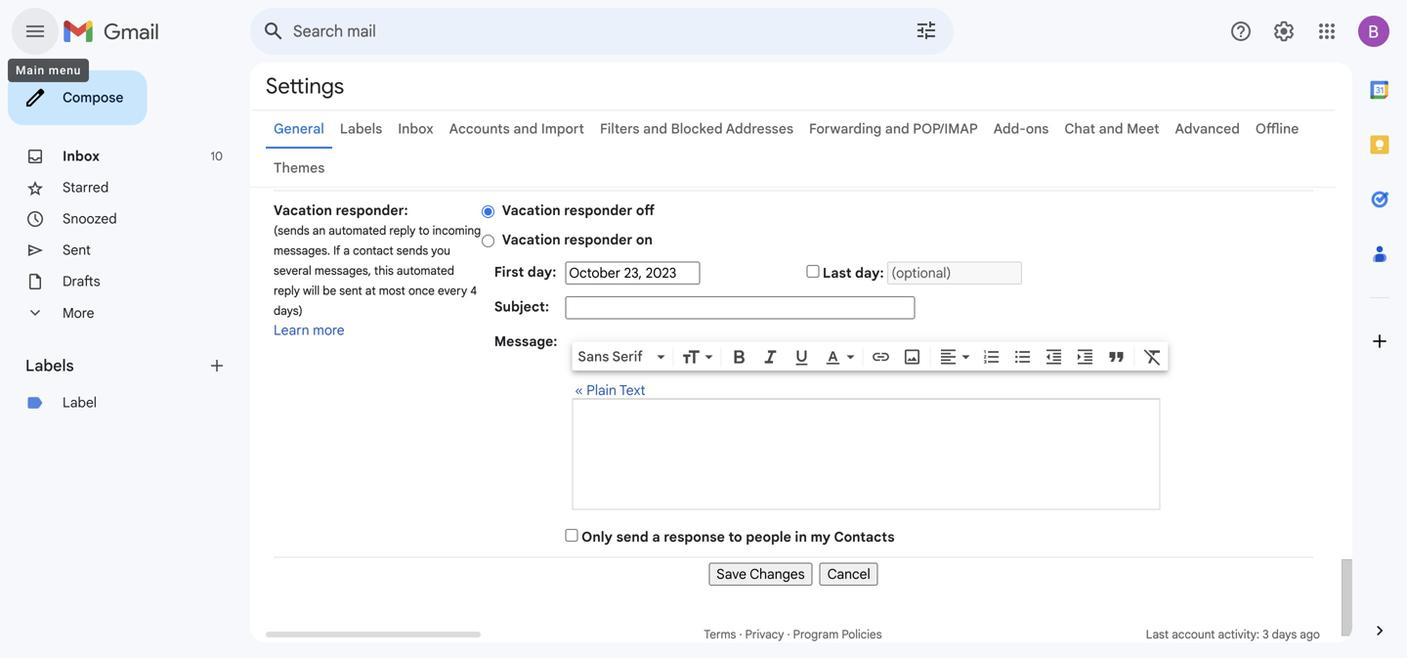 Task type: vqa. For each thing, say whether or not it's contained in the screenshot.
every
yes



Task type: locate. For each thing, give the bounding box(es) containing it.
0 horizontal spatial inbox
[[63, 148, 100, 165]]

sans
[[578, 348, 609, 365]]

0 horizontal spatial day:
[[528, 263, 557, 280]]

vacation right "vacation responder off" radio
[[502, 202, 561, 219]]

vacation inside vacation responder: (sends an automated reply to incoming messages. if a contact sends you several messages, this automated reply will be sent at most once every 4 days) learn more
[[274, 202, 332, 219]]

gmail image
[[63, 12, 169, 51]]

footer
[[250, 625, 1338, 658]]

reply
[[390, 223, 416, 238], [274, 284, 300, 298]]

to up sends
[[419, 223, 430, 238]]

last left 'account'
[[1147, 627, 1170, 642]]

day: right fixed end date checkbox
[[856, 264, 884, 282]]

1 vertical spatial reply
[[274, 284, 300, 298]]

4 and from the left
[[1100, 120, 1124, 137]]

day:
[[528, 263, 557, 280], [856, 264, 884, 282]]

vacation
[[274, 202, 332, 219], [502, 202, 561, 219], [502, 231, 561, 248]]

0 vertical spatial a
[[344, 243, 350, 258]]

labels right general link
[[340, 120, 383, 137]]

general link
[[274, 120, 324, 137]]

send
[[617, 528, 649, 546]]

inbox inside labels navigation
[[63, 148, 100, 165]]

terms
[[704, 627, 737, 642]]

off
[[636, 202, 655, 219]]

days
[[1273, 627, 1298, 642]]

1 vertical spatial last
[[1147, 627, 1170, 642]]

and right the filters
[[643, 120, 668, 137]]

0 vertical spatial inbox
[[398, 120, 434, 137]]

remove formatting ‪(⌘\)‬ image
[[1143, 347, 1163, 366]]

1 vertical spatial automated
[[397, 264, 455, 278]]

1 and from the left
[[514, 120, 538, 137]]

labels up 'label' link
[[25, 356, 74, 375]]

ons
[[1027, 120, 1050, 137]]

1 vertical spatial responder
[[564, 231, 633, 248]]

1 vertical spatial inbox link
[[63, 148, 100, 165]]

0 vertical spatial to
[[419, 223, 430, 238]]

cancel button
[[820, 563, 879, 586]]

3 and from the left
[[886, 120, 910, 137]]

search mail image
[[256, 14, 291, 49]]

first day:
[[495, 263, 557, 280]]

0 vertical spatial last
[[823, 264, 852, 282]]

contact
[[353, 243, 394, 258]]

0 vertical spatial inbox link
[[398, 120, 434, 137]]

to left people
[[729, 528, 743, 546]]

1 responder from the top
[[564, 202, 633, 219]]

offline link
[[1256, 120, 1300, 137]]

filters and blocked addresses link
[[600, 120, 794, 137]]

menu
[[49, 64, 81, 77]]

Subject text field
[[566, 296, 916, 319]]

forwarding and pop/imap
[[810, 120, 978, 137]]

bulleted list ‪(⌘⇧8)‬ image
[[1013, 347, 1033, 366]]

more
[[313, 322, 345, 339]]

labels inside navigation
[[25, 356, 74, 375]]

1 horizontal spatial to
[[729, 528, 743, 546]]

label
[[63, 394, 97, 411]]

themes link
[[274, 159, 325, 176]]

compose button
[[8, 70, 147, 125]]

last inside footer
[[1147, 627, 1170, 642]]

people
[[746, 528, 792, 546]]

snoozed
[[63, 210, 117, 227]]

0 horizontal spatial labels
[[25, 356, 74, 375]]

0 vertical spatial labels
[[340, 120, 383, 137]]

a right send
[[653, 528, 661, 546]]

policies
[[842, 627, 882, 642]]

be
[[323, 284, 337, 298]]

1 horizontal spatial reply
[[390, 223, 416, 238]]

add-ons link
[[994, 120, 1050, 137]]

inbox right labels link at left top
[[398, 120, 434, 137]]

responder for on
[[564, 231, 633, 248]]

0 vertical spatial responder
[[564, 202, 633, 219]]

last right fixed end date checkbox
[[823, 264, 852, 282]]

pop/imap
[[914, 120, 978, 137]]

label link
[[63, 394, 97, 411]]

1 vertical spatial inbox
[[63, 148, 100, 165]]

0 horizontal spatial last
[[823, 264, 852, 282]]

terms link
[[704, 627, 737, 642]]

vacation for vacation responder off
[[502, 202, 561, 219]]

2 and from the left
[[643, 120, 668, 137]]

1 horizontal spatial inbox
[[398, 120, 434, 137]]

automated down responder:
[[329, 223, 387, 238]]

and right chat
[[1100, 120, 1124, 137]]

messages.
[[274, 243, 331, 258]]

sends
[[397, 243, 428, 258]]

sent
[[63, 242, 91, 259]]

drafts
[[63, 273, 100, 290]]

filters and blocked addresses
[[600, 120, 794, 137]]

inbox
[[398, 120, 434, 137], [63, 148, 100, 165]]

quote ‪(⌘⇧9)‬ image
[[1107, 347, 1127, 366]]

and left pop/imap
[[886, 120, 910, 137]]

navigation containing save changes
[[274, 558, 1314, 586]]

terms · privacy · program policies
[[704, 627, 882, 642]]

you
[[431, 243, 451, 258]]

save changes button
[[709, 563, 813, 586]]

day: for last day:
[[856, 264, 884, 282]]

support image
[[1230, 20, 1253, 43]]

this
[[374, 264, 394, 278]]

day: for first day:
[[528, 263, 557, 280]]

and for filters
[[643, 120, 668, 137]]

inbox link right labels link at left top
[[398, 120, 434, 137]]

indent less ‪(⌘[)‬ image
[[1045, 347, 1064, 366]]

settings image
[[1273, 20, 1297, 43]]

vacation up the "(sends"
[[274, 202, 332, 219]]

and for forwarding
[[886, 120, 910, 137]]

reply up sends
[[390, 223, 416, 238]]

reply up days)
[[274, 284, 300, 298]]

last
[[823, 264, 852, 282], [1147, 627, 1170, 642]]

and
[[514, 120, 538, 137], [643, 120, 668, 137], [886, 120, 910, 137], [1100, 120, 1124, 137]]

0 horizontal spatial to
[[419, 223, 430, 238]]

1 horizontal spatial labels
[[340, 120, 383, 137]]

message:
[[495, 333, 558, 350]]

italic ‪(⌘i)‬ image
[[761, 347, 781, 366]]

1 horizontal spatial day:
[[856, 264, 884, 282]]

a right if
[[344, 243, 350, 258]]

· right the terms
[[740, 627, 743, 642]]

account
[[1173, 627, 1216, 642]]

1 horizontal spatial automated
[[397, 264, 455, 278]]

an
[[313, 223, 326, 238]]

and left import
[[514, 120, 538, 137]]

responder for off
[[564, 202, 633, 219]]

responder
[[564, 202, 633, 219], [564, 231, 633, 248]]

serif
[[613, 348, 643, 365]]

indent more ‪(⌘])‬ image
[[1076, 347, 1095, 366]]

sent link
[[63, 242, 91, 259]]

·
[[740, 627, 743, 642], [788, 627, 791, 642]]

main menu
[[16, 64, 81, 77]]

last day:
[[823, 264, 884, 282]]

subject:
[[495, 298, 549, 315]]

navigation
[[274, 558, 1314, 586]]

responder down vacation responder off
[[564, 231, 633, 248]]

labels for "labels" heading
[[25, 356, 74, 375]]

automated up 'once'
[[397, 264, 455, 278]]

responder up vacation responder on
[[564, 202, 633, 219]]

None search field
[[250, 8, 954, 55]]

and for chat
[[1100, 120, 1124, 137]]

accounts
[[449, 120, 510, 137]]

labels navigation
[[0, 63, 250, 658]]

sans serif option
[[574, 347, 654, 366]]

several
[[274, 264, 312, 278]]

settings
[[266, 72, 344, 100]]

inbox up starred
[[63, 148, 100, 165]]

1 horizontal spatial ·
[[788, 627, 791, 642]]

· right privacy link
[[788, 627, 791, 642]]

0 horizontal spatial ·
[[740, 627, 743, 642]]

blocked
[[671, 120, 723, 137]]

0 vertical spatial automated
[[329, 223, 387, 238]]

main menu image
[[23, 20, 47, 43]]

Last day: checkbox
[[807, 265, 820, 278]]

day: right first
[[528, 263, 557, 280]]

0 horizontal spatial a
[[344, 243, 350, 258]]

tab list
[[1353, 63, 1408, 588]]

1 horizontal spatial last
[[1147, 627, 1170, 642]]

automated
[[329, 223, 387, 238], [397, 264, 455, 278]]

« plain text
[[575, 382, 646, 399]]

drafts link
[[63, 273, 100, 290]]

inbox link up starred
[[63, 148, 100, 165]]

1 vertical spatial to
[[729, 528, 743, 546]]

1 vertical spatial labels
[[25, 356, 74, 375]]

2 responder from the top
[[564, 231, 633, 248]]

inbox link
[[398, 120, 434, 137], [63, 148, 100, 165]]

to
[[419, 223, 430, 238], [729, 528, 743, 546]]

add-ons
[[994, 120, 1050, 137]]

underline ‪(⌘u)‬ image
[[792, 348, 812, 367]]

snoozed link
[[63, 210, 117, 227]]

vacation up first day:
[[502, 231, 561, 248]]

1 vertical spatial a
[[653, 528, 661, 546]]



Task type: describe. For each thing, give the bounding box(es) containing it.
cancel
[[828, 566, 871, 583]]

more
[[63, 304, 94, 321]]

import
[[542, 120, 585, 137]]

only
[[582, 528, 613, 546]]

sent
[[340, 284, 362, 298]]

contacts
[[834, 528, 895, 546]]

save changes
[[717, 566, 805, 583]]

main
[[16, 64, 45, 77]]

most
[[379, 284, 406, 298]]

2 · from the left
[[788, 627, 791, 642]]

1 horizontal spatial inbox link
[[398, 120, 434, 137]]

footer containing terms
[[250, 625, 1338, 658]]

numbered list ‪(⌘⇧7)‬ image
[[982, 347, 1002, 366]]

learn more link
[[274, 322, 345, 339]]

formatting options toolbar
[[572, 342, 1169, 370]]

3
[[1263, 627, 1270, 642]]

vacation for vacation responder on
[[502, 231, 561, 248]]

Vacation responder off radio
[[482, 204, 495, 219]]

Only send a response to people in my Contacts checkbox
[[566, 529, 578, 542]]

First day: text field
[[566, 262, 700, 285]]

vacation for vacation responder: (sends an automated reply to incoming messages. if a contact sends you several messages, this automated reply will be sent at most once every 4 days) learn more
[[274, 202, 332, 219]]

forwarding
[[810, 120, 882, 137]]

last for last day:
[[823, 264, 852, 282]]

accounts and import
[[449, 120, 585, 137]]

Search mail text field
[[293, 22, 860, 41]]

days)
[[274, 304, 303, 318]]

responder:
[[336, 202, 408, 219]]

program policies link
[[794, 627, 882, 642]]

once
[[409, 284, 435, 298]]

0 horizontal spatial inbox link
[[63, 148, 100, 165]]

last for last account activity: 3 days ago
[[1147, 627, 1170, 642]]

incoming
[[433, 223, 481, 238]]

themes
[[274, 159, 325, 176]]

to inside vacation responder: (sends an automated reply to incoming messages. if a contact sends you several messages, this automated reply will be sent at most once every 4 days) learn more
[[419, 223, 430, 238]]

0 horizontal spatial reply
[[274, 284, 300, 298]]

link ‪(⌘k)‬ image
[[872, 347, 891, 366]]

0 horizontal spatial automated
[[329, 223, 387, 238]]

Vacation responder on radio
[[482, 234, 495, 248]]

privacy link
[[746, 627, 785, 642]]

1 · from the left
[[740, 627, 743, 642]]

starred link
[[63, 179, 109, 196]]

1 horizontal spatial a
[[653, 528, 661, 546]]

messages,
[[315, 264, 371, 278]]

at
[[365, 284, 376, 298]]

if
[[333, 243, 341, 258]]

(sends
[[274, 223, 310, 238]]

will
[[303, 284, 320, 298]]

vacation responder off
[[502, 202, 655, 219]]

vacation responder on
[[502, 231, 653, 248]]

0 vertical spatial reply
[[390, 223, 416, 238]]

in
[[795, 528, 808, 546]]

last account activity: 3 days ago
[[1147, 627, 1321, 642]]

10
[[211, 149, 223, 164]]

changes
[[750, 566, 805, 583]]

forwarding and pop/imap link
[[810, 120, 978, 137]]

vacation responder: (sends an automated reply to incoming messages. if a contact sends you several messages, this automated reply will be sent at most once every 4 days) learn more
[[274, 202, 481, 339]]

every
[[438, 284, 468, 298]]

sans serif
[[578, 348, 643, 365]]

more button
[[0, 297, 235, 329]]

labels heading
[[25, 356, 207, 375]]

addresses
[[726, 120, 794, 137]]

program
[[794, 627, 839, 642]]

offline
[[1256, 120, 1300, 137]]

ago
[[1301, 627, 1321, 642]]

activity:
[[1219, 627, 1260, 642]]

filters
[[600, 120, 640, 137]]

chat and meet link
[[1065, 120, 1160, 137]]

advanced search options image
[[907, 11, 946, 50]]

on
[[636, 231, 653, 248]]

meet
[[1127, 120, 1160, 137]]

and for accounts
[[514, 120, 538, 137]]

inbox for the left inbox link
[[63, 148, 100, 165]]

advanced link
[[1176, 120, 1241, 137]]

advanced
[[1176, 120, 1241, 137]]

response
[[664, 528, 725, 546]]

4
[[471, 284, 477, 298]]

insert image image
[[903, 347, 922, 366]]

my
[[811, 528, 831, 546]]

Last day: text field
[[888, 262, 1023, 285]]

labels for labels link at left top
[[340, 120, 383, 137]]

chat and meet
[[1065, 120, 1160, 137]]

compose
[[63, 89, 124, 106]]

privacy
[[746, 627, 785, 642]]

inbox for the rightmost inbox link
[[398, 120, 434, 137]]

chat
[[1065, 120, 1096, 137]]

bold ‪(⌘b)‬ image
[[730, 347, 749, 366]]

labels link
[[340, 120, 383, 137]]

accounts and import link
[[449, 120, 585, 137]]

first
[[495, 263, 524, 280]]

a inside vacation responder: (sends an automated reply to incoming messages. if a contact sends you several messages, this automated reply will be sent at most once every 4 days) learn more
[[344, 243, 350, 258]]

only send a response to people in my contacts
[[582, 528, 895, 546]]

save
[[717, 566, 747, 583]]

learn
[[274, 322, 309, 339]]



